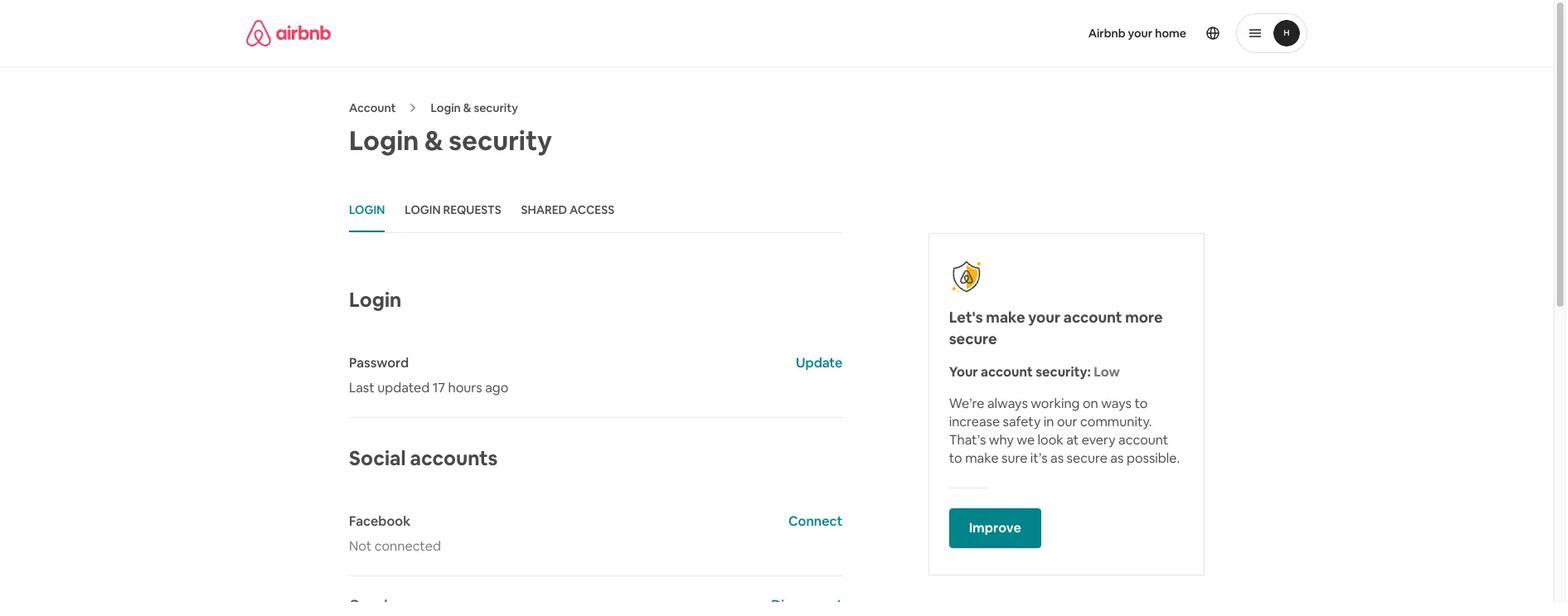 Task type: describe. For each thing, give the bounding box(es) containing it.
we're
[[949, 395, 985, 412]]

connected
[[375, 537, 441, 555]]

increase
[[949, 413, 1000, 430]]

community.
[[1081, 413, 1153, 430]]

in
[[1044, 413, 1055, 430]]

0 vertical spatial security
[[474, 100, 518, 115]]

password last updated 17 hours ago
[[349, 354, 509, 396]]

0 horizontal spatial &
[[425, 124, 443, 158]]

facebook
[[349, 513, 411, 530]]

low
[[1094, 363, 1120, 381]]

1 as from the left
[[1051, 450, 1064, 467]]

1 vertical spatial to
[[949, 450, 963, 467]]

more
[[1126, 308, 1163, 327]]

make inside 'we're always working on ways to increase safety in our community. that's why we look at every account to make sure it's as secure as possible.'
[[966, 450, 999, 467]]

social accounts
[[349, 445, 498, 471]]

1 vertical spatial login & security
[[349, 124, 552, 158]]

improve
[[969, 519, 1022, 537]]

airbnb
[[1089, 26, 1126, 41]]

hours
[[448, 379, 483, 396]]

social
[[349, 445, 406, 471]]

account
[[349, 100, 396, 115]]

shared access button
[[521, 189, 615, 232]]

your
[[949, 363, 979, 381]]

airbnb your home link
[[1079, 16, 1197, 51]]

login for login
[[349, 202, 385, 217]]

it's
[[1031, 450, 1048, 467]]

ways
[[1102, 395, 1132, 412]]

secure inside let's make your account more secure
[[949, 329, 997, 348]]

that's
[[949, 431, 986, 449]]

let's make your account more secure
[[949, 308, 1163, 348]]

not
[[349, 537, 372, 555]]

at
[[1067, 431, 1079, 449]]

safety
[[1003, 413, 1041, 430]]

airbnb your home
[[1089, 26, 1187, 41]]

security:
[[1036, 363, 1091, 381]]

password
[[349, 354, 409, 372]]

account inside 'we're always working on ways to increase safety in our community. that's why we look at every account to make sure it's as secure as possible.'
[[1119, 431, 1169, 449]]

1 horizontal spatial &
[[463, 100, 472, 115]]

why
[[989, 431, 1014, 449]]

0 vertical spatial login & security
[[431, 100, 518, 115]]

1 vertical spatial security
[[449, 124, 552, 158]]

updated
[[378, 379, 430, 396]]

shared access
[[521, 202, 615, 217]]

let's
[[949, 308, 983, 327]]



Task type: vqa. For each thing, say whether or not it's contained in the screenshot.
'as' to the right
yes



Task type: locate. For each thing, give the bounding box(es) containing it.
account link
[[349, 100, 396, 115]]

1 vertical spatial make
[[966, 450, 999, 467]]

login up password
[[349, 287, 402, 313]]

update
[[796, 354, 843, 372]]

0 horizontal spatial to
[[949, 450, 963, 467]]

1 horizontal spatial to
[[1135, 395, 1148, 412]]

home
[[1156, 26, 1187, 41]]

0 horizontal spatial your
[[1029, 308, 1061, 327]]

account inside let's make your account more secure
[[1064, 308, 1123, 327]]

1 horizontal spatial as
[[1111, 450, 1124, 467]]

shared
[[521, 202, 567, 217]]

1 vertical spatial secure
[[1067, 450, 1108, 467]]

1 horizontal spatial secure
[[1067, 450, 1108, 467]]

1 vertical spatial login
[[349, 124, 419, 158]]

&
[[463, 100, 472, 115], [425, 124, 443, 158]]

to down that's
[[949, 450, 963, 467]]

make down that's
[[966, 450, 999, 467]]

look
[[1038, 431, 1064, 449]]

not connected
[[349, 537, 441, 555]]

always
[[988, 395, 1028, 412]]

account left more
[[1064, 308, 1123, 327]]

connect button
[[789, 513, 843, 531]]

every
[[1082, 431, 1116, 449]]

your inside profile element
[[1129, 26, 1153, 41]]

1 vertical spatial account
[[981, 363, 1033, 381]]

17
[[433, 379, 445, 396]]

account up possible.
[[1119, 431, 1169, 449]]

as right "it's"
[[1051, 450, 1064, 467]]

last
[[349, 379, 375, 396]]

your inside let's make your account more secure
[[1029, 308, 1061, 327]]

0 vertical spatial your
[[1129, 26, 1153, 41]]

0 horizontal spatial secure
[[949, 329, 997, 348]]

our
[[1057, 413, 1078, 430]]

make right let's
[[987, 308, 1026, 327]]

we
[[1017, 431, 1035, 449]]

2 vertical spatial account
[[1119, 431, 1169, 449]]

your account security: low
[[949, 363, 1120, 381]]

update button
[[796, 354, 843, 372]]

your left the home at the right top of page
[[1129, 26, 1153, 41]]

0 vertical spatial to
[[1135, 395, 1148, 412]]

2 vertical spatial login
[[349, 287, 402, 313]]

1 horizontal spatial login
[[405, 202, 441, 217]]

to
[[1135, 395, 1148, 412], [949, 450, 963, 467]]

login button
[[349, 189, 385, 232]]

on
[[1083, 395, 1099, 412]]

working
[[1031, 395, 1080, 412]]

login
[[349, 202, 385, 217], [405, 202, 441, 217]]

2 as from the left
[[1111, 450, 1124, 467]]

requests
[[443, 202, 501, 217]]

as
[[1051, 450, 1064, 467], [1111, 450, 1124, 467]]

as down every
[[1111, 450, 1124, 467]]

0 horizontal spatial login
[[349, 202, 385, 217]]

1 vertical spatial your
[[1029, 308, 1061, 327]]

your up your account security: low
[[1029, 308, 1061, 327]]

make
[[987, 308, 1026, 327], [966, 450, 999, 467]]

sure
[[1002, 450, 1028, 467]]

secure
[[949, 329, 997, 348], [1067, 450, 1108, 467]]

2 login from the left
[[405, 202, 441, 217]]

security
[[474, 100, 518, 115], [449, 124, 552, 158]]

login requests button
[[405, 189, 501, 232]]

make inside let's make your account more secure
[[987, 308, 1026, 327]]

profile element
[[797, 0, 1308, 66]]

login for login requests
[[405, 202, 441, 217]]

improve button
[[949, 508, 1042, 548]]

1 horizontal spatial your
[[1129, 26, 1153, 41]]

to right ways
[[1135, 395, 1148, 412]]

tab list containing login
[[349, 189, 843, 233]]

ago
[[485, 379, 509, 396]]

0 vertical spatial make
[[987, 308, 1026, 327]]

possible.
[[1127, 450, 1180, 467]]

access
[[570, 202, 615, 217]]

0 vertical spatial account
[[1064, 308, 1123, 327]]

we're always working on ways to increase safety in our community. that's why we look at every account to make sure it's as secure as possible.
[[949, 395, 1180, 467]]

0 horizontal spatial as
[[1051, 450, 1064, 467]]

connect
[[789, 513, 843, 530]]

tab list
[[349, 189, 843, 233]]

account up the 'always'
[[981, 363, 1033, 381]]

login
[[431, 100, 461, 115], [349, 124, 419, 158], [349, 287, 402, 313]]

secure inside 'we're always working on ways to increase safety in our community. that's why we look at every account to make sure it's as secure as possible.'
[[1067, 450, 1108, 467]]

0 vertical spatial &
[[463, 100, 472, 115]]

0 vertical spatial secure
[[949, 329, 997, 348]]

secure down let's
[[949, 329, 997, 348]]

login requests
[[405, 202, 501, 217]]

1 vertical spatial &
[[425, 124, 443, 158]]

login right account link
[[431, 100, 461, 115]]

account
[[1064, 308, 1123, 327], [981, 363, 1033, 381], [1119, 431, 1169, 449]]

login down account
[[349, 124, 419, 158]]

accounts
[[410, 445, 498, 471]]

1 login from the left
[[349, 202, 385, 217]]

your
[[1129, 26, 1153, 41], [1029, 308, 1061, 327]]

login & security
[[431, 100, 518, 115], [349, 124, 552, 158]]

login inside button
[[405, 202, 441, 217]]

0 vertical spatial login
[[431, 100, 461, 115]]

secure down every
[[1067, 450, 1108, 467]]



